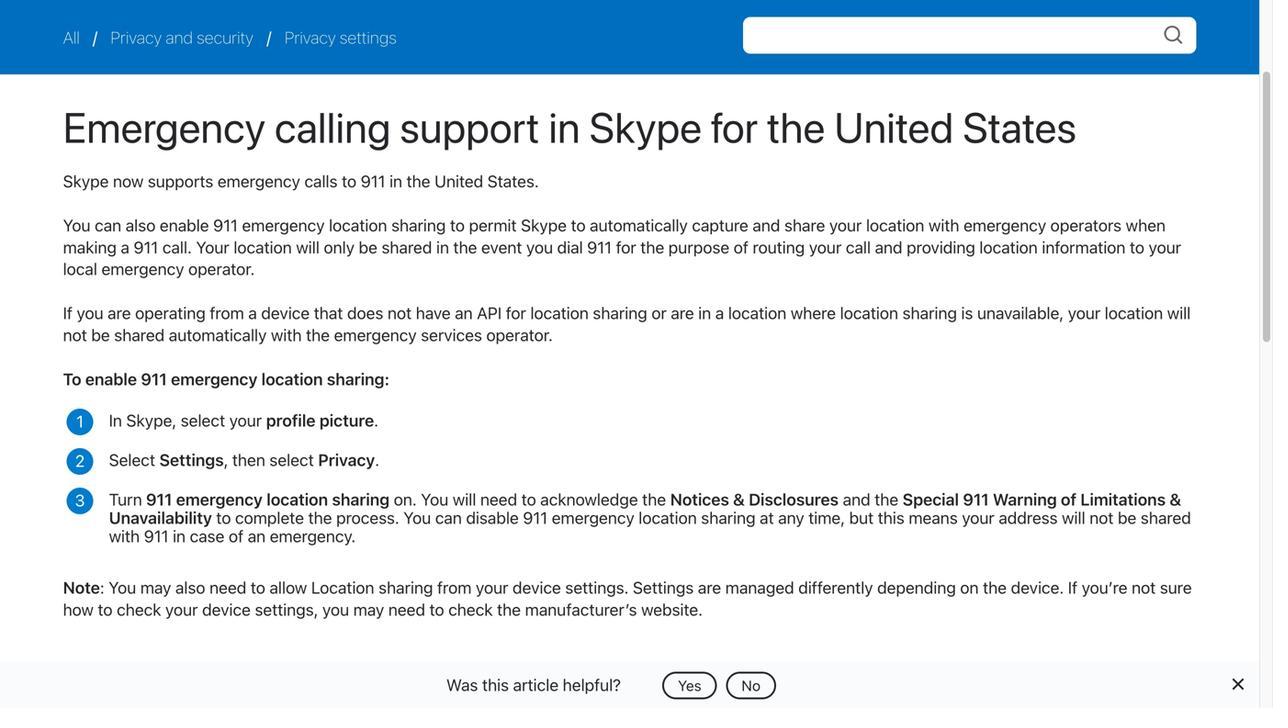 Task type: locate. For each thing, give the bounding box(es) containing it.
2 check from the left
[[449, 600, 493, 620]]

was
[[447, 675, 478, 695]]

0 horizontal spatial shared
[[114, 325, 165, 345]]

from down disable
[[437, 578, 472, 598]]

1 vertical spatial with
[[271, 325, 302, 345]]

0 vertical spatial also
[[126, 215, 156, 235]]

enable up call. your
[[160, 215, 209, 235]]

sharing inside you can also enable 911 emergency location sharing to permit skype to automatically capture and share your location with emergency operators when making a 911 call. your location will only be shared in the event you dial 911 for the purpose of routing your call and providing location information to your local emergency operator.
[[391, 215, 446, 235]]

location left where
[[729, 303, 787, 323]]

. down sharing:
[[374, 411, 379, 431]]

1 vertical spatial skype
[[63, 171, 109, 191]]

your
[[830, 215, 862, 235], [809, 237, 842, 257], [1149, 237, 1182, 257], [1068, 303, 1101, 323], [229, 411, 262, 431], [962, 508, 995, 528], [476, 578, 509, 598], [165, 600, 198, 620]]

0 vertical spatial be
[[359, 237, 378, 257]]

emergency
[[63, 102, 266, 152]]

911
[[361, 171, 385, 191], [213, 215, 238, 235], [134, 237, 158, 257], [587, 237, 612, 257], [141, 369, 167, 389], [146, 490, 172, 510], [963, 490, 989, 510], [523, 508, 548, 528], [144, 527, 169, 546]]

device left the settings,
[[202, 600, 251, 620]]

0 horizontal spatial this
[[482, 675, 509, 695]]

for inside 'if you are operating from a device that does not have an api for location sharing or are in a location where location sharing is unavailable, your location will not be shared automatically with the emergency services operator.'
[[506, 303, 526, 323]]

operator. down api
[[487, 325, 553, 345]]

0 horizontal spatial with
[[109, 527, 140, 546]]

location
[[311, 578, 374, 598]]

1 vertical spatial be
[[91, 325, 110, 345]]

not
[[388, 303, 412, 323], [63, 325, 87, 345], [1090, 508, 1114, 528], [1132, 578, 1156, 598]]

1 horizontal spatial if
[[1068, 578, 1078, 598]]

on
[[961, 578, 979, 598]]

a
[[121, 237, 130, 257], [248, 303, 257, 323], [716, 303, 724, 323]]

an up services at the top of page
[[455, 303, 473, 323]]

0 vertical spatial automatically
[[590, 215, 688, 235]]

in inside 'if you are operating from a device that does not have an api for location sharing or are in a location where location sharing is unavailable, your location will not be shared automatically with the emergency services operator.'
[[699, 303, 711, 323]]

automatically inside 'if you are operating from a device that does not have an api for location sharing or are in a location where location sharing is unavailable, your location will not be shared automatically with the emergency services operator.'
[[169, 325, 267, 345]]

if down local at top
[[63, 303, 73, 323]]

. up process. you
[[375, 450, 380, 470]]

shared inside 'if you are operating from a device that does not have an api for location sharing or are in a location where location sharing is unavailable, your location will not be shared automatically with the emergency services operator.'
[[114, 325, 165, 345]]

your down disable
[[476, 578, 509, 598]]

0 vertical spatial of
[[734, 237, 749, 257]]

911 right the dial
[[587, 237, 612, 257]]

your right means at the right of the page
[[962, 508, 995, 528]]

0 horizontal spatial select
[[181, 411, 225, 431]]

0 vertical spatial skype
[[589, 102, 702, 152]]

turn 911 emergency location sharing on. you will need to acknowledge the notices & disclosures and the
[[109, 490, 903, 510]]

& right limitations
[[1170, 490, 1182, 510]]

check up was
[[449, 600, 493, 620]]

location right call. your
[[234, 237, 292, 257]]

are
[[108, 303, 131, 323], [671, 303, 694, 323], [698, 578, 722, 598]]

1 horizontal spatial with
[[271, 325, 302, 345]]

0 vertical spatial can
[[95, 215, 121, 235]]

you left the dial
[[527, 237, 553, 257]]

2 vertical spatial need
[[389, 600, 425, 620]]

1 horizontal spatial from
[[437, 578, 472, 598]]

not up you're at the bottom right of page
[[1090, 508, 1114, 528]]

this
[[878, 508, 905, 528], [482, 675, 509, 695]]

this right was
[[482, 675, 509, 695]]

a right the or
[[716, 303, 724, 323]]

operator. inside you can also enable 911 emergency location sharing to permit skype to automatically capture and share your location with emergency operators when making a 911 call. your location will only be shared in the event you dial 911 for the purpose of routing your call and providing location information to your local emergency operator.
[[188, 259, 255, 279]]

1 vertical spatial of
[[1061, 490, 1077, 510]]

0 horizontal spatial an
[[248, 527, 266, 546]]

with down turn at the bottom of the page
[[109, 527, 140, 546]]

settings. settings
[[565, 578, 694, 598]]

sharing right location
[[379, 578, 433, 598]]

this right but
[[878, 508, 905, 528]]

1 horizontal spatial skype
[[521, 215, 567, 235]]

you right :
[[109, 578, 136, 598]]

dismiss the survey image
[[1230, 677, 1245, 692]]

2 & from the left
[[1170, 490, 1182, 510]]

automatically up to enable 911 emergency location sharing:
[[169, 325, 267, 345]]

,
[[224, 450, 228, 470]]

can inside you can also enable 911 emergency location sharing to permit skype to automatically capture and share your location with emergency operators when making a 911 call. your location will only be shared in the event you dial 911 for the purpose of routing your call and providing location information to your local emergency operator.
[[95, 215, 121, 235]]

1 vertical spatial operator.
[[487, 325, 553, 345]]

0 horizontal spatial &
[[733, 490, 745, 510]]

the inside 'if you are operating from a device that does not have an api for location sharing or are in a location where location sharing is unavailable, your location will not be shared automatically with the emergency services operator.'
[[306, 325, 330, 345]]

1 vertical spatial you
[[77, 303, 103, 323]]

1 horizontal spatial united
[[834, 102, 954, 152]]

2 horizontal spatial of
[[1061, 490, 1077, 510]]

emergency
[[218, 171, 300, 191], [242, 215, 325, 235], [964, 215, 1047, 235], [101, 259, 184, 279], [334, 325, 417, 345], [171, 369, 258, 389], [176, 490, 263, 510], [552, 508, 635, 528]]

0 vertical spatial enable
[[160, 215, 209, 235]]

0 horizontal spatial skype
[[63, 171, 109, 191]]

0 vertical spatial shared
[[382, 237, 432, 257]]

1 vertical spatial automatically
[[169, 325, 267, 345]]

location
[[329, 215, 387, 235], [866, 215, 925, 235], [234, 237, 292, 257], [980, 237, 1038, 257], [531, 303, 589, 323], [729, 303, 787, 323], [840, 303, 899, 323], [1105, 303, 1164, 323], [262, 369, 323, 389], [267, 490, 328, 510], [639, 508, 697, 528]]

0 vertical spatial an
[[455, 303, 473, 323]]

shared inside you can also enable 911 emergency location sharing to permit skype to automatically capture and share your location with emergency operators when making a 911 call. your location will only be shared in the event you dial 911 for the purpose of routing your call and providing location information to your local emergency operator.
[[382, 237, 432, 257]]

also down now
[[126, 215, 156, 235]]

0 horizontal spatial if
[[63, 303, 73, 323]]

1 vertical spatial need
[[210, 578, 247, 598]]

device left that
[[261, 303, 310, 323]]

2 vertical spatial with
[[109, 527, 140, 546]]

1 horizontal spatial device
[[261, 303, 310, 323]]

1 horizontal spatial automatically
[[590, 215, 688, 235]]

emergency up case
[[176, 490, 263, 510]]

can inside the to complete the process. you can disable 911 emergency location sharing at any time, but this means your address will not be shared with 911 in case of an emergency.
[[435, 508, 462, 528]]

may down location
[[353, 600, 384, 620]]

emergency down does
[[334, 325, 417, 345]]

with inside you can also enable 911 emergency location sharing to permit skype to automatically capture and share your location with emergency operators when making a 911 call. your location will only be shared in the event you dial 911 for the purpose of routing your call and providing location information to your local emergency operator.
[[929, 215, 960, 235]]

sharing
[[391, 215, 446, 235], [593, 303, 648, 323], [903, 303, 957, 323], [332, 490, 390, 510], [701, 508, 756, 528], [379, 578, 433, 598]]

shared inside the to complete the process. you can disable 911 emergency location sharing at any time, but this means your address will not be shared with 911 in case of an emergency.
[[1141, 508, 1192, 528]]

0 vertical spatial with
[[929, 215, 960, 235]]

also inside : you may also need to allow location sharing from your device settings. settings are managed differently depending on the device. if you're not sure how to check your device settings, you may need to check the manufacturer's website.
[[175, 578, 205, 598]]

911 right calls
[[361, 171, 385, 191]]

0 vertical spatial may
[[140, 578, 171, 598]]

you down location
[[323, 600, 349, 620]]

are inside : you may also need to allow location sharing from your device settings. settings are managed differently depending on the device. if you're not sure how to check your device settings, you may need to check the manufacturer's website.
[[698, 578, 722, 598]]

2 horizontal spatial be
[[1118, 508, 1137, 528]]

shared down operating
[[114, 325, 165, 345]]

0 vertical spatial operator.
[[188, 259, 255, 279]]

sharing:
[[327, 369, 390, 389]]

your inside the to complete the process. you can disable 911 emergency location sharing at any time, but this means your address will not be shared with 911 in case of an emergency.
[[962, 508, 995, 528]]

location up settings. settings
[[639, 508, 697, 528]]

all
[[63, 28, 84, 47], [66, 34, 88, 54]]

if you are operating from a device that does not have an api for location sharing or are in a location where location sharing is unavailable, your location will not be shared automatically with the emergency services operator.
[[63, 303, 1191, 345]]

also down case
[[175, 578, 205, 598]]

are right the or
[[671, 303, 694, 323]]

where
[[791, 303, 836, 323]]

.
[[374, 411, 379, 431], [375, 450, 380, 470]]

select
[[181, 411, 225, 431], [270, 450, 314, 470]]

need
[[481, 490, 517, 510], [210, 578, 247, 598], [389, 600, 425, 620]]

device up manufacturer's
[[513, 578, 561, 598]]

device inside 'if you are operating from a device that does not have an api for location sharing or are in a location where location sharing is unavailable, your location will not be shared automatically with the emergency services operator.'
[[261, 303, 310, 323]]

sharing left the permit
[[391, 215, 446, 235]]

2 vertical spatial of
[[229, 527, 244, 546]]

select down profile
[[270, 450, 314, 470]]

the
[[767, 102, 825, 152], [407, 171, 431, 191], [453, 237, 477, 257], [641, 237, 665, 257], [306, 325, 330, 345], [642, 490, 666, 510], [875, 490, 899, 510], [308, 508, 332, 528], [983, 578, 1007, 598], [497, 600, 521, 620]]

1 horizontal spatial shared
[[382, 237, 432, 257]]

will inside 'if you are operating from a device that does not have an api for location sharing or are in a location where location sharing is unavailable, your location will not be shared automatically with the emergency services operator.'
[[1168, 303, 1191, 323]]

depending
[[878, 578, 956, 598]]

of right warning
[[1061, 490, 1077, 510]]

2 vertical spatial be
[[1118, 508, 1137, 528]]

not up to
[[63, 325, 87, 345]]

with up to enable 911 emergency location sharing:
[[271, 325, 302, 345]]

0 horizontal spatial device
[[202, 600, 251, 620]]

can left disable
[[435, 508, 462, 528]]

of right case
[[229, 527, 244, 546]]

0 horizontal spatial you
[[77, 303, 103, 323]]

any
[[779, 508, 805, 528]]

1 horizontal spatial an
[[455, 303, 473, 323]]

this inside the to complete the process. you can disable 911 emergency location sharing at any time, but this means your address will not be shared with 911 in case of an emergency.
[[878, 508, 905, 528]]

or
[[652, 303, 667, 323]]

shared
[[382, 237, 432, 257], [114, 325, 165, 345], [1141, 508, 1192, 528]]

dial
[[557, 237, 583, 257]]

sharing inside : you may also need to allow location sharing from your device settings. settings are managed differently depending on the device. if you're not sure how to check your device settings, you may need to check the manufacturer's website.
[[379, 578, 433, 598]]

skype inside you can also enable 911 emergency location sharing to permit skype to automatically capture and share your location with emergency operators when making a 911 call. your location will only be shared in the event you dial 911 for the purpose of routing your call and providing location information to your local emergency operator.
[[521, 215, 567, 235]]

1 horizontal spatial be
[[359, 237, 378, 257]]

0 vertical spatial from
[[210, 303, 244, 323]]

sharing left is
[[903, 303, 957, 323]]

0 horizontal spatial can
[[95, 215, 121, 235]]

2 vertical spatial shared
[[1141, 508, 1192, 528]]

with
[[929, 215, 960, 235], [271, 325, 302, 345], [109, 527, 140, 546]]

2 horizontal spatial need
[[481, 490, 517, 510]]

can
[[95, 215, 121, 235], [435, 508, 462, 528]]

1 vertical spatial also
[[175, 578, 205, 598]]

0 horizontal spatial check
[[117, 600, 161, 620]]

select up the settings
[[181, 411, 225, 431]]

may
[[140, 578, 171, 598], [353, 600, 384, 620]]

location up the emergency. on the bottom left of the page
[[267, 490, 328, 510]]

1 vertical spatial shared
[[114, 325, 165, 345]]

0 horizontal spatial also
[[126, 215, 156, 235]]

allow
[[270, 578, 307, 598]]

how
[[63, 600, 94, 620]]

1 horizontal spatial operator.
[[487, 325, 553, 345]]

will inside you can also enable 911 emergency location sharing to permit skype to automatically capture and share your location with emergency operators when making a 911 call. your location will only be shared in the event you dial 911 for the purpose of routing your call and providing location information to your local emergency operator.
[[296, 237, 320, 257]]

from inside 'if you are operating from a device that does not have an api for location sharing or are in a location where location sharing is unavailable, your location will not be shared automatically with the emergency services operator.'
[[210, 303, 244, 323]]

operating
[[135, 303, 206, 323]]

automatically up purpose at the top
[[590, 215, 688, 235]]

1 vertical spatial may
[[353, 600, 384, 620]]

location up profile
[[262, 369, 323, 389]]

you down local at top
[[77, 303, 103, 323]]

911 right turn at the bottom of the page
[[146, 490, 172, 510]]

0 horizontal spatial you
[[63, 215, 91, 235]]

0 horizontal spatial a
[[121, 237, 130, 257]]

privacy and security link
[[111, 28, 253, 47], [115, 34, 264, 54]]

disable
[[466, 508, 519, 528]]

your down share
[[809, 237, 842, 257]]

you
[[527, 237, 553, 257], [77, 303, 103, 323], [323, 600, 349, 620]]

0 vertical spatial device
[[261, 303, 310, 323]]

sharing left 'at'
[[701, 508, 756, 528]]

also
[[126, 215, 156, 235], [175, 578, 205, 598]]

your down when
[[1149, 237, 1182, 257]]

security
[[197, 28, 253, 47], [205, 34, 264, 54]]

2 horizontal spatial device
[[513, 578, 561, 598]]

a right making
[[121, 237, 130, 257]]

now
[[113, 171, 144, 191]]

from right operating
[[210, 303, 244, 323]]

1 horizontal spatial of
[[734, 237, 749, 257]]

2 horizontal spatial with
[[929, 215, 960, 235]]

location right where
[[840, 303, 899, 323]]

1 vertical spatial for
[[616, 237, 637, 257]]

in skype, select your profile picture .
[[109, 411, 379, 431]]

will
[[296, 237, 320, 257], [1168, 303, 1191, 323], [453, 490, 476, 510], [1062, 508, 1086, 528]]

may right :
[[140, 578, 171, 598]]

1 horizontal spatial for
[[616, 237, 637, 257]]

shared right only
[[382, 237, 432, 257]]

911 right the special
[[963, 490, 989, 510]]

time,
[[809, 508, 845, 528]]

can up making
[[95, 215, 121, 235]]

you up making
[[63, 215, 91, 235]]

2 horizontal spatial shared
[[1141, 508, 1192, 528]]

a up to enable 911 emergency location sharing:
[[248, 303, 257, 323]]

& left 'at'
[[733, 490, 745, 510]]

2 vertical spatial you
[[109, 578, 136, 598]]

2 vertical spatial for
[[506, 303, 526, 323]]

2 vertical spatial skype
[[521, 215, 567, 235]]

0 horizontal spatial for
[[506, 303, 526, 323]]

settings
[[340, 28, 397, 47], [353, 34, 412, 54]]

note
[[63, 578, 100, 598]]

1 horizontal spatial this
[[878, 508, 905, 528]]

not inside the to complete the process. you can disable 911 emergency location sharing at any time, but this means your address will not be shared with 911 in case of an emergency.
[[1090, 508, 1114, 528]]

911 inside special 911 warning of limitations & unavailability
[[963, 490, 989, 510]]

special 911 warning of limitations & unavailability
[[109, 490, 1182, 528]]

be up you're at the bottom right of page
[[1118, 508, 1137, 528]]

you inside : you may also need to allow location sharing from your device settings. settings are managed differently depending on the device. if you're not sure how to check your device settings, you may need to check the manufacturer's website.
[[109, 578, 136, 598]]

states
[[963, 102, 1077, 152]]

0 vertical spatial need
[[481, 490, 517, 510]]

making
[[63, 237, 117, 257]]

on.
[[394, 490, 417, 510]]

location down the dial
[[531, 303, 589, 323]]

enable right to
[[85, 369, 137, 389]]

support
[[400, 102, 540, 152]]

skype
[[589, 102, 702, 152], [63, 171, 109, 191], [521, 215, 567, 235]]

emergency up settings. settings
[[552, 508, 635, 528]]

1 vertical spatial united
[[435, 171, 484, 191]]

1 vertical spatial device
[[513, 578, 561, 598]]

privacy and security
[[111, 28, 253, 47], [115, 34, 264, 54]]

privacy settings link
[[285, 28, 397, 47], [295, 34, 412, 54]]

with up providing
[[929, 215, 960, 235]]

0 horizontal spatial are
[[108, 303, 131, 323]]

call. your
[[162, 237, 229, 257]]

are up website.
[[698, 578, 722, 598]]

you right on.
[[421, 490, 449, 510]]

your up call
[[830, 215, 862, 235]]

an
[[455, 303, 473, 323], [248, 527, 266, 546]]

1 vertical spatial an
[[248, 527, 266, 546]]

are left operating
[[108, 303, 131, 323]]

0 vertical spatial you
[[63, 215, 91, 235]]

1 vertical spatial this
[[482, 675, 509, 695]]

not left sure
[[1132, 578, 1156, 598]]

united
[[834, 102, 954, 152], [435, 171, 484, 191]]

of down capture
[[734, 237, 749, 257]]

have
[[416, 303, 451, 323]]

you inside : you may also need to allow location sharing from your device settings. settings are managed differently depending on the device. if you're not sure how to check your device settings, you may need to check the manufacturer's website.
[[323, 600, 349, 620]]

0 vertical spatial select
[[181, 411, 225, 431]]

1 vertical spatial from
[[437, 578, 472, 598]]

None text field
[[743, 17, 1197, 54]]

911 right disable
[[523, 508, 548, 528]]

to
[[342, 171, 357, 191], [450, 215, 465, 235], [571, 215, 586, 235], [1130, 237, 1145, 257], [522, 490, 536, 510], [216, 508, 231, 528], [251, 578, 265, 598], [98, 600, 113, 620], [430, 600, 444, 620]]

1 vertical spatial if
[[1068, 578, 1078, 598]]

operator. down call. your
[[188, 259, 255, 279]]

1 vertical spatial can
[[435, 508, 462, 528]]

your right unavailable,
[[1068, 303, 1101, 323]]

skype now supports emergency calls to 911 in the united states.
[[63, 171, 539, 191]]

if
[[63, 303, 73, 323], [1068, 578, 1078, 598]]

1 horizontal spatial you
[[109, 578, 136, 598]]

1 horizontal spatial need
[[389, 600, 425, 620]]

0 horizontal spatial from
[[210, 303, 244, 323]]

you inside you can also enable 911 emergency location sharing to permit skype to automatically capture and share your location with emergency operators when making a 911 call. your location will only be shared in the event you dial 911 for the purpose of routing your call and providing location information to your local emergency operator.
[[63, 215, 91, 235]]

be right only
[[359, 237, 378, 257]]

you can also enable 911 emergency location sharing to permit skype to automatically capture and share your location with emergency operators when making a 911 call. your location will only be shared in the event you dial 911 for the purpose of routing your call and providing location information to your local emergency operator.
[[63, 215, 1182, 279]]

be down local at top
[[91, 325, 110, 345]]

enable inside you can also enable 911 emergency location sharing to permit skype to automatically capture and share your location with emergency operators when making a 911 call. your location will only be shared in the event you dial 911 for the purpose of routing your call and providing location information to your local emergency operator.
[[160, 215, 209, 235]]

if left you're at the bottom right of page
[[1068, 578, 1078, 598]]

in
[[549, 102, 580, 152], [390, 171, 403, 191], [436, 237, 449, 257], [699, 303, 711, 323], [173, 527, 186, 546]]

0 vertical spatial you
[[527, 237, 553, 257]]

be
[[359, 237, 378, 257], [91, 325, 110, 345], [1118, 508, 1137, 528]]

supports
[[148, 171, 213, 191]]

2 horizontal spatial are
[[698, 578, 722, 598]]

case
[[190, 527, 225, 546]]

will inside the to complete the process. you can disable 911 emergency location sharing at any time, but this means your address will not be shared with 911 in case of an emergency.
[[1062, 508, 1086, 528]]

2 horizontal spatial you
[[421, 490, 449, 510]]

0 horizontal spatial be
[[91, 325, 110, 345]]

1 horizontal spatial a
[[248, 303, 257, 323]]

check right how
[[117, 600, 161, 620]]

1 horizontal spatial enable
[[160, 215, 209, 235]]

0 vertical spatial this
[[878, 508, 905, 528]]

2 vertical spatial you
[[323, 600, 349, 620]]

emergency inside the to complete the process. you can disable 911 emergency location sharing at any time, but this means your address will not be shared with 911 in case of an emergency.
[[552, 508, 635, 528]]

an right case
[[248, 527, 266, 546]]



Task type: describe. For each thing, give the bounding box(es) containing it.
2 horizontal spatial a
[[716, 303, 724, 323]]

emergency inside 'if you are operating from a device that does not have an api for location sharing or are in a location where location sharing is unavailable, your location will not be shared automatically with the emergency services operator.'
[[334, 325, 417, 345]]

your down case
[[165, 600, 198, 620]]

to inside the to complete the process. you can disable 911 emergency location sharing at any time, but this means your address will not be shared with 911 in case of an emergency.
[[216, 508, 231, 528]]

providing
[[907, 237, 976, 257]]

api
[[477, 303, 502, 323]]

to
[[63, 369, 81, 389]]

sharing left on.
[[332, 490, 390, 510]]

no button
[[726, 672, 776, 700]]

select
[[109, 450, 155, 470]]

was this article helpful?
[[447, 675, 621, 695]]

services
[[421, 325, 482, 345]]

is
[[962, 303, 973, 323]]

your up then
[[229, 411, 262, 431]]

select settings ,
[[109, 450, 228, 470]]

then
[[232, 450, 265, 470]]

states.
[[488, 171, 539, 191]]

share
[[785, 215, 826, 235]]

you're
[[1082, 578, 1128, 598]]

acknowledge
[[541, 490, 638, 510]]

2 horizontal spatial for
[[711, 102, 758, 152]]

no
[[742, 677, 761, 695]]

1 vertical spatial .
[[375, 450, 380, 470]]

in inside you can also enable 911 emergency location sharing to permit skype to automatically capture and share your location with emergency operators when making a 911 call. your location will only be shared in the event you dial 911 for the purpose of routing your call and providing location information to your local emergency operator.
[[436, 237, 449, 257]]

you inside you can also enable 911 emergency location sharing to permit skype to automatically capture and share your location with emergency operators when making a 911 call. your location will only be shared in the event you dial 911 for the purpose of routing your call and providing location information to your local emergency operator.
[[527, 237, 553, 257]]

emergency.
[[270, 527, 356, 546]]

emergency left calls
[[218, 171, 300, 191]]

: you may also need to allow location sharing from your device settings. settings are managed differently depending on the device. if you're not sure how to check your device settings, you may need to check the manufacturer's website.
[[63, 578, 1192, 620]]

helpful?
[[563, 675, 621, 695]]

with inside the to complete the process. you can disable 911 emergency location sharing at any time, but this means your address will not be shared with 911 in case of an emergency.
[[109, 527, 140, 546]]

article
[[513, 675, 559, 695]]

that
[[314, 303, 343, 323]]

911 left call. your
[[134, 237, 158, 257]]

process. you
[[336, 508, 431, 528]]

special
[[903, 490, 959, 510]]

1 horizontal spatial may
[[353, 600, 384, 620]]

an inside 'if you are operating from a device that does not have an api for location sharing or are in a location where location sharing is unavailable, your location will not be shared automatically with the emergency services operator.'
[[455, 303, 473, 323]]

1 vertical spatial you
[[421, 490, 449, 510]]

automatically inside you can also enable 911 emergency location sharing to permit skype to automatically capture and share your location with emergency operators when making a 911 call. your location will only be shared in the event you dial 911 for the purpose of routing your call and providing location information to your local emergency operator.
[[590, 215, 688, 235]]

notices
[[671, 490, 729, 510]]

be inside the to complete the process. you can disable 911 emergency location sharing at any time, but this means your address will not be shared with 911 in case of an emergency.
[[1118, 508, 1137, 528]]

device.
[[1011, 578, 1064, 598]]

address
[[999, 508, 1058, 528]]

be inside 'if you are operating from a device that does not have an api for location sharing or are in a location where location sharing is unavailable, your location will not be shared automatically with the emergency services operator.'
[[91, 325, 110, 345]]

the inside the to complete the process. you can disable 911 emergency location sharing at any time, but this means your address will not be shared with 911 in case of an emergency.
[[308, 508, 332, 528]]

unavailable,
[[978, 303, 1064, 323]]

1 & from the left
[[733, 490, 745, 510]]

1 vertical spatial select
[[270, 450, 314, 470]]

from inside : you may also need to allow location sharing from your device settings. settings are managed differently depending on the device. if you're not sure how to check your device settings, you may need to check the manufacturer's website.
[[437, 578, 472, 598]]

2 vertical spatial device
[[202, 600, 251, 620]]

permit
[[469, 215, 517, 235]]

settings,
[[255, 600, 318, 620]]

manufacturer's
[[525, 600, 637, 620]]

not left have
[[388, 303, 412, 323]]

sharing left the or
[[593, 303, 648, 323]]

purpose
[[669, 237, 730, 257]]

when
[[1126, 215, 1166, 235]]

0 horizontal spatial united
[[435, 171, 484, 191]]

emergency up providing
[[964, 215, 1047, 235]]

capture
[[692, 215, 749, 235]]

sharing inside the to complete the process. you can disable 911 emergency location sharing at any time, but this means your address will not be shared with 911 in case of an emergency.
[[701, 508, 756, 528]]

emergency calling support in skype for the united states
[[63, 102, 1077, 152]]

& inside special 911 warning of limitations & unavailability
[[1170, 490, 1182, 510]]

means
[[909, 508, 958, 528]]

0 horizontal spatial need
[[210, 578, 247, 598]]

website.
[[641, 600, 703, 620]]

complete
[[235, 508, 304, 528]]

location down information
[[1105, 303, 1164, 323]]

in
[[109, 411, 122, 431]]

disclosures
[[749, 490, 839, 510]]

of inside the to complete the process. you can disable 911 emergency location sharing at any time, but this means your address will not be shared with 911 in case of an emergency.
[[229, 527, 244, 546]]

event
[[482, 237, 522, 257]]

of inside special 911 warning of limitations & unavailability
[[1061, 490, 1077, 510]]

0 vertical spatial .
[[374, 411, 379, 431]]

settings
[[160, 450, 224, 470]]

sure
[[1160, 578, 1192, 598]]

calls
[[305, 171, 338, 191]]

911 left case
[[144, 527, 169, 546]]

yes
[[678, 677, 702, 695]]

operator. inside 'if you are operating from a device that does not have an api for location sharing or are in a location where location sharing is unavailable, your location will not be shared automatically with the emergency services operator.'
[[487, 325, 553, 345]]

profile
[[266, 411, 316, 431]]

local
[[63, 259, 97, 279]]

in inside the to complete the process. you can disable 911 emergency location sharing at any time, but this means your address will not be shared with 911 in case of an emergency.
[[173, 527, 186, 546]]

differently
[[799, 578, 873, 598]]

managed
[[726, 578, 795, 598]]

does
[[347, 303, 384, 323]]

1 horizontal spatial are
[[671, 303, 694, 323]]

unavailability
[[109, 508, 212, 528]]

picture
[[320, 411, 374, 431]]

operators
[[1051, 215, 1122, 235]]

if inside : you may also need to allow location sharing from your device settings. settings are managed differently depending on the device. if you're not sure how to check your device settings, you may need to check the manufacturer's website.
[[1068, 578, 1078, 598]]

if inside 'if you are operating from a device that does not have an api for location sharing or are in a location where location sharing is unavailable, your location will not be shared automatically with the emergency services operator.'
[[63, 303, 73, 323]]

call
[[846, 237, 871, 257]]

be inside you can also enable 911 emergency location sharing to permit skype to automatically capture and share your location with emergency operators when making a 911 call. your location will only be shared in the event you dial 911 for the purpose of routing your call and providing location information to your local emergency operator.
[[359, 237, 378, 257]]

your inside 'if you are operating from a device that does not have an api for location sharing or are in a location where location sharing is unavailable, your location will not be shared automatically with the emergency services operator.'
[[1068, 303, 1101, 323]]

but
[[850, 508, 874, 528]]

you inside 'if you are operating from a device that does not have an api for location sharing or are in a location where location sharing is unavailable, your location will not be shared automatically with the emergency services operator.'
[[77, 303, 103, 323]]

location up only
[[329, 215, 387, 235]]

1 check from the left
[[117, 600, 161, 620]]

only
[[324, 237, 355, 257]]

0 vertical spatial united
[[834, 102, 954, 152]]

location inside the to complete the process. you can disable 911 emergency location sharing at any time, but this means your address will not be shared with 911 in case of an emergency.
[[639, 508, 697, 528]]

to complete the process. you can disable 911 emergency location sharing at any time, but this means your address will not be shared with 911 in case of an emergency.
[[109, 508, 1192, 546]]

emergency down skype now supports emergency calls to 911 in the united states.
[[242, 215, 325, 235]]

information
[[1042, 237, 1126, 257]]

routing
[[753, 237, 805, 257]]

of inside you can also enable 911 emergency location sharing to permit skype to automatically capture and share your location with emergency operators when making a 911 call. your location will only be shared in the event you dial 911 for the purpose of routing your call and providing location information to your local emergency operator.
[[734, 237, 749, 257]]

:
[[100, 578, 104, 598]]

turn
[[109, 490, 142, 510]]

location up unavailable,
[[980, 237, 1038, 257]]

emergency up operating
[[101, 259, 184, 279]]

0 horizontal spatial enable
[[85, 369, 137, 389]]

skype,
[[126, 411, 177, 431]]

yes button
[[663, 672, 717, 700]]

with inside 'if you are operating from a device that does not have an api for location sharing or are in a location where location sharing is unavailable, your location will not be shared automatically with the emergency services operator.'
[[271, 325, 302, 345]]

emergency up in skype, select your profile picture .
[[171, 369, 258, 389]]

location up call
[[866, 215, 925, 235]]

not inside : you may also need to allow location sharing from your device settings. settings are managed differently depending on the device. if you're not sure how to check your device settings, you may need to check the manufacturer's website.
[[1132, 578, 1156, 598]]

calling
[[275, 102, 391, 152]]

then select privacy .
[[232, 450, 380, 470]]

also inside you can also enable 911 emergency location sharing to permit skype to automatically capture and share your location with emergency operators when making a 911 call. your location will only be shared in the event you dial 911 for the purpose of routing your call and providing location information to your local emergency operator.
[[126, 215, 156, 235]]

a inside you can also enable 911 emergency location sharing to permit skype to automatically capture and share your location with emergency operators when making a 911 call. your location will only be shared in the event you dial 911 for the purpose of routing your call and providing location information to your local emergency operator.
[[121, 237, 130, 257]]

for inside you can also enable 911 emergency location sharing to permit skype to automatically capture and share your location with emergency operators when making a 911 call. your location will only be shared in the event you dial 911 for the purpose of routing your call and providing location information to your local emergency operator.
[[616, 237, 637, 257]]

an inside the to complete the process. you can disable 911 emergency location sharing at any time, but this means your address will not be shared with 911 in case of an emergency.
[[248, 527, 266, 546]]

911 up call. your
[[213, 215, 238, 235]]

0 horizontal spatial may
[[140, 578, 171, 598]]

911 up skype,
[[141, 369, 167, 389]]

warning
[[993, 490, 1057, 510]]

to enable 911 emergency location sharing:
[[63, 369, 390, 389]]

limitations
[[1081, 490, 1166, 510]]

at
[[760, 508, 774, 528]]



Task type: vqa. For each thing, say whether or not it's contained in the screenshot.
the topmost "."
yes



